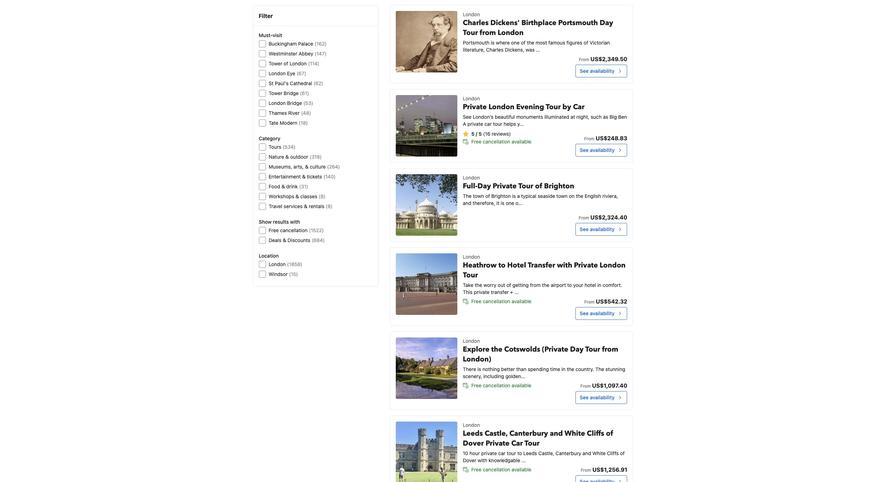 Task type: locate. For each thing, give the bounding box(es) containing it.
1 vertical spatial to
[[568, 283, 572, 289]]

1 vertical spatial the
[[596, 367, 605, 373]]

0 horizontal spatial and
[[463, 200, 472, 206]]

free cancellation available for castle,
[[472, 467, 532, 473]]

of
[[521, 40, 526, 46], [584, 40, 589, 46], [284, 61, 289, 67], [536, 182, 543, 191], [486, 193, 490, 199], [507, 283, 512, 289], [607, 429, 614, 439], [621, 451, 625, 457]]

arts,
[[294, 164, 304, 170]]

is left where
[[491, 40, 495, 46]]

1 vertical spatial ...
[[515, 290, 519, 296]]

museums, arts, & culture (264)
[[269, 164, 340, 170]]

one up dickens,
[[512, 40, 520, 46]]

from up where
[[480, 28, 496, 38]]

in
[[598, 283, 602, 289], [562, 367, 566, 373]]

tours
[[269, 144, 282, 150]]

from for dickens'
[[480, 28, 496, 38]]

free for heathrow
[[472, 299, 482, 305]]

car up knowledgable
[[512, 439, 523, 449]]

cancellation for explore
[[483, 383, 511, 389]]

1 vertical spatial brighton
[[492, 193, 511, 199]]

cancellation down reviews)
[[483, 139, 511, 145]]

free cancellation available down reviews)
[[472, 139, 532, 145]]

&
[[286, 154, 289, 160], [305, 164, 309, 170], [302, 174, 306, 180], [282, 184, 285, 190], [296, 194, 299, 200], [304, 204, 308, 210], [283, 238, 286, 244]]

take
[[463, 283, 474, 289]]

available down y...
[[512, 139, 532, 145]]

explore the cotswolds (private day tour from london) image
[[396, 338, 458, 400]]

the up the nothing
[[492, 345, 503, 355]]

cancellation
[[483, 139, 511, 145], [280, 228, 308, 234], [483, 299, 511, 305], [483, 383, 511, 389], [483, 467, 511, 473]]

1 free cancellation available from the top
[[472, 139, 532, 145]]

1 available from the top
[[512, 139, 532, 145]]

see availability for private
[[580, 311, 615, 317]]

free down hour
[[472, 467, 482, 473]]

day up country. at the bottom of the page
[[571, 345, 584, 355]]

& for discounts
[[283, 238, 286, 244]]

0 vertical spatial brighton
[[545, 182, 575, 191]]

private
[[468, 121, 484, 127], [474, 290, 490, 296], [482, 451, 497, 457]]

1 vertical spatial with
[[557, 261, 573, 271]]

0 vertical spatial white
[[565, 429, 586, 439]]

2 availability from the top
[[590, 147, 615, 153]]

town up therefore,
[[473, 193, 484, 199]]

day for charles dickens' birthplace portsmouth day tour from london
[[600, 18, 614, 28]]

1 vertical spatial from
[[530, 283, 541, 289]]

0 vertical spatial cliffs
[[587, 429, 605, 439]]

time
[[551, 367, 561, 373]]

the left country. at the bottom of the page
[[567, 367, 575, 373]]

see for us$1,097.40
[[580, 395, 589, 401]]

see availability down from us$1,097.40
[[580, 395, 615, 401]]

london for leeds
[[463, 423, 480, 429]]

cancellation for leeds
[[483, 467, 511, 473]]

3 free cancellation available from the top
[[472, 383, 532, 389]]

bridge
[[284, 90, 299, 96], [287, 100, 302, 106]]

london inside london full-day private tour of brighton the town of brighton is a typical seaside town on the english riviera, and therefore, it is one o...
[[463, 175, 480, 181]]

free cancellation available down transfer in the bottom right of the page
[[472, 299, 532, 305]]

famous
[[549, 40, 566, 46]]

private
[[463, 102, 487, 112], [493, 182, 517, 191], [574, 261, 598, 271], [486, 439, 510, 449]]

2 vertical spatial from
[[603, 345, 619, 355]]

0 horizontal spatial cliffs
[[587, 429, 605, 439]]

1 vertical spatial car
[[499, 451, 506, 457]]

worry
[[484, 283, 497, 289]]

with up free cancellation (1522)
[[290, 219, 300, 225]]

2 vertical spatial and
[[583, 451, 592, 457]]

tour inside the london leeds castle, canterbury and white cliffs of dover private car tour 10 hour private car tour to leeds castle, canterbury and white cliffs of dover with knowledgable ...
[[507, 451, 517, 457]]

(31)
[[299, 184, 308, 190]]

free down scenery,
[[472, 383, 482, 389]]

2 tower from the top
[[269, 90, 283, 96]]

1 vertical spatial castle,
[[539, 451, 555, 457]]

... right the +
[[515, 290, 519, 296]]

3 available from the top
[[512, 383, 532, 389]]

1 horizontal spatial day
[[571, 345, 584, 355]]

1 vertical spatial day
[[478, 182, 491, 191]]

from inside from us$248.83
[[585, 136, 595, 142]]

1 horizontal spatial car
[[499, 451, 506, 457]]

westminster abbey (147)
[[269, 51, 327, 57]]

1 5 from the left
[[472, 131, 475, 137]]

private right hour
[[482, 451, 497, 457]]

(140)
[[324, 174, 336, 180]]

tour inside london private london evening tour by car see london's beautiful monuments illuminated at night, such as big ben a private car tour helps y...
[[546, 102, 561, 112]]

0 horizontal spatial castle,
[[485, 429, 508, 439]]

free down this
[[472, 299, 482, 305]]

2 vertical spatial private
[[482, 451, 497, 457]]

from inside from us$1,256.91
[[581, 468, 591, 474]]

1 horizontal spatial car
[[573, 102, 585, 112]]

2 available from the top
[[512, 299, 532, 305]]

(18)
[[299, 120, 308, 126]]

with up airport
[[557, 261, 573, 271]]

1 vertical spatial tour
[[507, 451, 517, 457]]

from down figures
[[579, 57, 590, 62]]

in inside london explore the cotswolds (private day tour from london) there is nothing better than spending time in the country. the stunning scenery, including golden...
[[562, 367, 566, 373]]

modern
[[280, 120, 298, 126]]

1 horizontal spatial with
[[478, 458, 488, 464]]

tour down beautiful
[[493, 121, 503, 127]]

& down (534)
[[286, 154, 289, 160]]

brighton up on
[[545, 182, 575, 191]]

from for tour
[[581, 384, 591, 389]]

0 vertical spatial and
[[463, 200, 472, 206]]

y...
[[518, 121, 524, 127]]

available down knowledgable
[[512, 467, 532, 473]]

free cancellation available down knowledgable
[[472, 467, 532, 473]]

(684)
[[312, 238, 325, 244]]

london inside the london leeds castle, canterbury and white cliffs of dover private car tour 10 hour private car tour to leeds castle, canterbury and white cliffs of dover with knowledgable ...
[[463, 423, 480, 429]]

(147)
[[315, 51, 327, 57]]

in right the hotel
[[598, 283, 602, 289]]

one inside london charles dickens' birthplace portsmouth day tour from london portsmouth is where one of the most famous figures of victorian literature, charles dickens, was ...
[[512, 40, 520, 46]]

(16
[[484, 131, 491, 137]]

from for private
[[585, 300, 595, 305]]

0 vertical spatial in
[[598, 283, 602, 289]]

5 left /
[[472, 131, 475, 137]]

london eye (67)
[[269, 70, 306, 76]]

is left a
[[513, 193, 516, 199]]

cancellation down transfer in the bottom right of the page
[[483, 299, 511, 305]]

this
[[463, 290, 473, 296]]

private down worry
[[474, 290, 490, 296]]

2 5 from the left
[[479, 131, 482, 137]]

0 horizontal spatial leeds
[[463, 429, 483, 439]]

1 horizontal spatial leeds
[[524, 451, 538, 457]]

private up the hotel
[[574, 261, 598, 271]]

us$542.32
[[596, 299, 628, 305]]

0 horizontal spatial brighton
[[492, 193, 511, 199]]

london inside london explore the cotswolds (private day tour from london) there is nothing better than spending time in the country. the stunning scenery, including golden...
[[463, 339, 480, 345]]

see availability down from us$248.83
[[580, 147, 615, 153]]

cathedral
[[290, 80, 312, 86]]

london bridge (53)
[[269, 100, 313, 106]]

+
[[511, 290, 514, 296]]

0 horizontal spatial in
[[562, 367, 566, 373]]

0 horizontal spatial the
[[463, 193, 472, 199]]

tour inside london explore the cotswolds (private day tour from london) there is nothing better than spending time in the country. the stunning scenery, including golden...
[[586, 345, 601, 355]]

0 vertical spatial with
[[290, 219, 300, 225]]

cancellation down knowledgable
[[483, 467, 511, 473]]

victorian
[[590, 40, 610, 46]]

day inside london explore the cotswolds (private day tour from london) there is nothing better than spending time in the country. the stunning scenery, including golden...
[[571, 345, 584, 355]]

0 horizontal spatial day
[[478, 182, 491, 191]]

day inside london charles dickens' birthplace portsmouth day tour from london portsmouth is where one of the most famous figures of victorian literature, charles dickens, was ...
[[600, 18, 614, 28]]

london for bridge
[[269, 100, 286, 106]]

available down golden...
[[512, 383, 532, 389]]

tate modern (18)
[[269, 120, 308, 126]]

0 vertical spatial car
[[485, 121, 492, 127]]

0 horizontal spatial canterbury
[[510, 429, 549, 439]]

0 vertical spatial canterbury
[[510, 429, 549, 439]]

the down full-
[[463, 193, 472, 199]]

1 tower from the top
[[269, 61, 283, 67]]

with down hour
[[478, 458, 488, 464]]

car down london's
[[485, 121, 492, 127]]

1 horizontal spatial in
[[598, 283, 602, 289]]

/
[[476, 131, 478, 137]]

available for hotel
[[512, 299, 532, 305]]

4 free cancellation available from the top
[[472, 467, 532, 473]]

from
[[480, 28, 496, 38], [530, 283, 541, 289], [603, 345, 619, 355]]

to inside the london leeds castle, canterbury and white cliffs of dover private car tour 10 hour private car tour to leeds castle, canterbury and white cliffs of dover with knowledgable ...
[[518, 451, 522, 457]]

0 vertical spatial private
[[468, 121, 484, 127]]

5 see availability from the top
[[580, 395, 615, 401]]

& right deals
[[283, 238, 286, 244]]

1 vertical spatial one
[[506, 200, 515, 206]]

from down country. at the bottom of the page
[[581, 384, 591, 389]]

0 vertical spatial tour
[[493, 121, 503, 127]]

see down from us$1,097.40
[[580, 395, 589, 401]]

discounts
[[288, 238, 311, 244]]

1 horizontal spatial cliffs
[[607, 451, 619, 457]]

0 vertical spatial tower
[[269, 61, 283, 67]]

from down the hotel
[[585, 300, 595, 305]]

& for outdoor
[[286, 154, 289, 160]]

1 vertical spatial (8)
[[326, 204, 333, 210]]

2 vertical spatial with
[[478, 458, 488, 464]]

transfer
[[528, 261, 556, 271]]

it
[[497, 200, 500, 206]]

in right time
[[562, 367, 566, 373]]

dover down 10 at the right bottom of page
[[463, 458, 477, 464]]

1 vertical spatial canterbury
[[556, 451, 582, 457]]

day for explore the cotswolds (private day tour from london)
[[571, 345, 584, 355]]

leeds
[[463, 429, 483, 439], [524, 451, 538, 457]]

there
[[463, 367, 477, 373]]

from
[[579, 57, 590, 62], [585, 136, 595, 142], [579, 216, 589, 221], [585, 300, 595, 305], [581, 384, 591, 389], [581, 468, 591, 474]]

& up (31)
[[302, 174, 306, 180]]

see for us$248.83
[[580, 147, 589, 153]]

2 vertical spatial ...
[[522, 458, 526, 464]]

illuminated
[[545, 114, 570, 120]]

1 horizontal spatial castle,
[[539, 451, 555, 457]]

the right take
[[475, 283, 483, 289]]

eye
[[287, 70, 295, 76]]

private up london's
[[463, 102, 487, 112]]

classes
[[301, 194, 318, 200]]

london for eye
[[269, 70, 286, 76]]

available for cotswolds
[[512, 383, 532, 389]]

5
[[472, 131, 475, 137], [479, 131, 482, 137]]

0 horizontal spatial town
[[473, 193, 484, 199]]

4 availability from the top
[[590, 311, 615, 317]]

tour up knowledgable
[[507, 451, 517, 457]]

the right country. at the bottom of the page
[[596, 367, 605, 373]]

private inside london private london evening tour by car see london's beautiful monuments illuminated at night, such as big ben a private car tour helps y...
[[463, 102, 487, 112]]

see up a
[[463, 114, 472, 120]]

2 town from the left
[[557, 193, 568, 199]]

available down the +
[[512, 299, 532, 305]]

from right getting at the right
[[530, 283, 541, 289]]

car inside london private london evening tour by car see london's beautiful monuments illuminated at night, such as big ben a private car tour helps y...
[[573, 102, 585, 112]]

with inside the london leeds castle, canterbury and white cliffs of dover private car tour 10 hour private car tour to leeds castle, canterbury and white cliffs of dover with knowledgable ...
[[478, 458, 488, 464]]

0 horizontal spatial car
[[485, 121, 492, 127]]

2 horizontal spatial ...
[[536, 47, 541, 53]]

see availability down from us$2,324.40
[[580, 227, 615, 233]]

heathrow to hotel transfer with private london tour image
[[396, 254, 458, 316]]

charles down where
[[487, 47, 504, 53]]

free cancellation available down the including on the right of the page
[[472, 383, 532, 389]]

food
[[269, 184, 280, 190]]

the right on
[[576, 193, 584, 199]]

charles dickens' birthplace portsmouth day tour from london image
[[396, 11, 458, 73]]

location
[[259, 253, 279, 259]]

cancellation for heathrow
[[483, 299, 511, 305]]

car up night,
[[573, 102, 585, 112]]

tower down st
[[269, 90, 283, 96]]

1 vertical spatial car
[[512, 439, 523, 449]]

full-day private tour of brighton image
[[396, 175, 458, 236]]

& up travel services & rentals (8)
[[296, 194, 299, 200]]

0 horizontal spatial from
[[480, 28, 496, 38]]

1 vertical spatial bridge
[[287, 100, 302, 106]]

from inside london charles dickens' birthplace portsmouth day tour from london portsmouth is where one of the most famous figures of victorian literature, charles dickens, was ...
[[480, 28, 496, 38]]

is right it
[[501, 200, 505, 206]]

day up therefore,
[[478, 182, 491, 191]]

0 vertical spatial bridge
[[284, 90, 299, 96]]

2 dover from the top
[[463, 458, 477, 464]]

0 vertical spatial castle,
[[485, 429, 508, 439]]

1 vertical spatial and
[[550, 429, 563, 439]]

must-
[[259, 32, 273, 38]]

2 horizontal spatial from
[[603, 345, 619, 355]]

a
[[518, 193, 520, 199]]

charles up literature,
[[463, 18, 489, 28]]

from inside london explore the cotswolds (private day tour from london) there is nothing better than spending time in the country. the stunning scenery, including golden...
[[603, 345, 619, 355]]

0 vertical spatial portsmouth
[[559, 18, 598, 28]]

2 free cancellation available from the top
[[472, 299, 532, 305]]

0 vertical spatial from
[[480, 28, 496, 38]]

(534)
[[283, 144, 296, 150]]

0 vertical spatial (8)
[[319, 194, 326, 200]]

comfort.
[[603, 283, 623, 289]]

from for the
[[603, 345, 619, 355]]

london's
[[473, 114, 494, 120]]

available for canterbury
[[512, 467, 532, 473]]

5 availability from the top
[[590, 395, 615, 401]]

windsor
[[269, 272, 288, 278]]

tour inside london private london evening tour by car see london's beautiful monuments illuminated at night, such as big ben a private car tour helps y...
[[493, 121, 503, 127]]

1 horizontal spatial tour
[[507, 451, 517, 457]]

(8) right rentals
[[326, 204, 333, 210]]

0 horizontal spatial to
[[499, 261, 506, 271]]

private london evening tour by car image
[[396, 95, 458, 157]]

cancellation up deals & discounts (684)
[[280, 228, 308, 234]]

see availability down from us$542.32 in the right bottom of the page
[[580, 311, 615, 317]]

of inside london heathrow to hotel transfer with private london tour take the worry out of getting from the airport to your hotel in comfort. this private transfer + ...
[[507, 283, 512, 289]]

thames river (48)
[[269, 110, 311, 116]]

from up stunning
[[603, 345, 619, 355]]

(48)
[[301, 110, 311, 116]]

is
[[491, 40, 495, 46], [513, 193, 516, 199], [501, 200, 505, 206], [478, 367, 482, 373]]

town
[[473, 193, 484, 199], [557, 193, 568, 199]]

1 horizontal spatial brighton
[[545, 182, 575, 191]]

london explore the cotswolds (private day tour from london) there is nothing better than spending time in the country. the stunning scenery, including golden...
[[463, 339, 626, 380]]

3 see availability from the top
[[580, 227, 615, 233]]

1 horizontal spatial white
[[593, 451, 606, 457]]

1 horizontal spatial ...
[[522, 458, 526, 464]]

from down english
[[579, 216, 589, 221]]

at
[[571, 114, 576, 120]]

free
[[472, 139, 482, 145], [269, 228, 279, 234], [472, 299, 482, 305], [472, 383, 482, 389], [472, 467, 482, 473]]

(8) up rentals
[[319, 194, 326, 200]]

bridge up river
[[287, 100, 302, 106]]

see availability for car
[[580, 147, 615, 153]]

1 horizontal spatial canterbury
[[556, 451, 582, 457]]

dover up hour
[[463, 439, 484, 449]]

car inside london private london evening tour by car see london's beautiful monuments illuminated at night, such as big ben a private car tour helps y...
[[485, 121, 492, 127]]

2 vertical spatial day
[[571, 345, 584, 355]]

0 vertical spatial day
[[600, 18, 614, 28]]

1 vertical spatial dover
[[463, 458, 477, 464]]

0 horizontal spatial portsmouth
[[463, 40, 490, 46]]

private inside london private london evening tour by car see london's beautiful monuments illuminated at night, such as big ben a private car tour helps y...
[[468, 121, 484, 127]]

4 available from the top
[[512, 467, 532, 473]]

bridge up london bridge (53)
[[284, 90, 299, 96]]

1 vertical spatial charles
[[487, 47, 504, 53]]

portsmouth up figures
[[559, 18, 598, 28]]

must-visit
[[259, 32, 282, 38]]

...
[[536, 47, 541, 53], [515, 290, 519, 296], [522, 458, 526, 464]]

the
[[463, 193, 472, 199], [596, 367, 605, 373]]

available
[[512, 139, 532, 145], [512, 299, 532, 305], [512, 383, 532, 389], [512, 467, 532, 473]]

1 vertical spatial tower
[[269, 90, 283, 96]]

portsmouth up literature,
[[463, 40, 490, 46]]

museums,
[[269, 164, 292, 170]]

free cancellation (1522)
[[269, 228, 324, 234]]

to left 'hotel'
[[499, 261, 506, 271]]

therefore,
[[473, 200, 495, 206]]

brighton up it
[[492, 193, 511, 199]]

day up victorian
[[600, 18, 614, 28]]

the up the was at the right top
[[527, 40, 535, 46]]

from us$1,097.40
[[581, 383, 628, 389]]

4 see availability from the top
[[580, 311, 615, 317]]

1 vertical spatial cliffs
[[607, 451, 619, 457]]

1 horizontal spatial from
[[530, 283, 541, 289]]

from left 'us$1,256.91'
[[581, 468, 591, 474]]

show results with
[[259, 219, 300, 225]]

see down from us$2,324.40
[[580, 227, 589, 233]]

2 horizontal spatial with
[[557, 261, 573, 271]]

car
[[573, 102, 585, 112], [512, 439, 523, 449]]

1 horizontal spatial the
[[596, 367, 605, 373]]

0 vertical spatial charles
[[463, 18, 489, 28]]

availability down from us$1,097.40
[[590, 395, 615, 401]]

see for us$2,324.40
[[580, 227, 589, 233]]

see down from us$542.32 in the right bottom of the page
[[580, 311, 589, 317]]

from left us$248.83
[[585, 136, 595, 142]]

2 vertical spatial to
[[518, 451, 522, 457]]

and
[[463, 200, 472, 206], [550, 429, 563, 439], [583, 451, 592, 457]]

0 vertical spatial ...
[[536, 47, 541, 53]]

1 horizontal spatial town
[[557, 193, 568, 199]]

town left on
[[557, 193, 568, 199]]

& for tickets
[[302, 174, 306, 180]]

1 vertical spatial private
[[474, 290, 490, 296]]

1 vertical spatial leeds
[[524, 451, 538, 457]]

2 horizontal spatial day
[[600, 18, 614, 28]]

cancellation down the including on the right of the page
[[483, 383, 511, 389]]

one inside london full-day private tour of brighton the town of brighton is a typical seaside town on the english riviera, and therefore, it is one o...
[[506, 200, 515, 206]]

outdoor
[[290, 154, 308, 160]]

availability down from us$542.32 in the right bottom of the page
[[590, 311, 615, 317]]

nothing
[[483, 367, 500, 373]]

to left your
[[568, 283, 572, 289]]

and inside london full-day private tour of brighton the town of brighton is a typical seaside town on the english riviera, and therefore, it is one o...
[[463, 200, 472, 206]]

0 horizontal spatial tour
[[493, 121, 503, 127]]

private inside london heathrow to hotel transfer with private london tour take the worry out of getting from the airport to your hotel in comfort. this private transfer + ...
[[474, 290, 490, 296]]

from inside from us$1,097.40
[[581, 384, 591, 389]]

tours (534)
[[269, 144, 296, 150]]

0 vertical spatial car
[[573, 102, 585, 112]]

1 vertical spatial white
[[593, 451, 606, 457]]

availability down from us$248.83
[[590, 147, 615, 153]]

see down from us$2,349.50
[[580, 68, 589, 74]]

1 horizontal spatial to
[[518, 451, 522, 457]]

as
[[603, 114, 609, 120]]

nature & outdoor (318)
[[269, 154, 322, 160]]

& right arts,
[[305, 164, 309, 170]]

0 vertical spatial dover
[[463, 439, 484, 449]]

including
[[484, 374, 505, 380]]

from inside from us$542.32
[[585, 300, 595, 305]]

availability down from us$2,349.50
[[590, 68, 615, 74]]

1 horizontal spatial 5
[[479, 131, 482, 137]]

0 horizontal spatial 5
[[472, 131, 475, 137]]

rentals
[[309, 204, 325, 210]]

canterbury
[[510, 429, 549, 439], [556, 451, 582, 457]]

one
[[512, 40, 520, 46], [506, 200, 515, 206]]

0 horizontal spatial ...
[[515, 290, 519, 296]]

availability down from us$2,324.40
[[590, 227, 615, 233]]

2 see availability from the top
[[580, 147, 615, 153]]

tower down 'westminster'
[[269, 61, 283, 67]]

deals & discounts (684)
[[269, 238, 325, 244]]

3 availability from the top
[[590, 227, 615, 233]]

private up /
[[468, 121, 484, 127]]

is right there
[[478, 367, 482, 373]]

the inside london full-day private tour of brighton the town of brighton is a typical seaside town on the english riviera, and therefore, it is one o...
[[463, 193, 472, 199]]

st paul's cathedral (62)
[[269, 80, 323, 86]]

0 vertical spatial leeds
[[463, 429, 483, 439]]

car up knowledgable
[[499, 451, 506, 457]]

0 vertical spatial the
[[463, 193, 472, 199]]

0 vertical spatial one
[[512, 40, 520, 46]]

... right knowledgable
[[522, 458, 526, 464]]



Task type: describe. For each thing, give the bounding box(es) containing it.
free up deals
[[269, 228, 279, 234]]

from for car
[[585, 136, 595, 142]]

by
[[563, 102, 572, 112]]

(15)
[[289, 272, 298, 278]]

1 dover from the top
[[463, 439, 484, 449]]

evening
[[517, 102, 545, 112]]

see inside london private london evening tour by car see london's beautiful monuments illuminated at night, such as big ben a private car tour helps y...
[[463, 114, 472, 120]]

see for us$2,349.50
[[580, 68, 589, 74]]

typical
[[522, 193, 537, 199]]

windsor (15)
[[269, 272, 298, 278]]

tour inside london charles dickens' birthplace portsmouth day tour from london portsmouth is where one of the most famous figures of victorian literature, charles dickens, was ...
[[463, 28, 478, 38]]

london for charles
[[463, 11, 480, 17]]

english
[[585, 193, 602, 199]]

nature
[[269, 154, 284, 160]]

big
[[610, 114, 617, 120]]

workshops & classes (8)
[[269, 194, 326, 200]]

(318)
[[310, 154, 322, 160]]

2 horizontal spatial to
[[568, 283, 572, 289]]

entertainment
[[269, 174, 301, 180]]

availability for private
[[590, 311, 615, 317]]

london for full-
[[463, 175, 480, 181]]

in inside london heathrow to hotel transfer with private london tour take the worry out of getting from the airport to your hotel in comfort. this private transfer + ...
[[598, 283, 602, 289]]

culture
[[310, 164, 326, 170]]

palace
[[298, 41, 313, 47]]

1 town from the left
[[473, 193, 484, 199]]

us$2,324.40
[[591, 215, 628, 221]]

0 horizontal spatial with
[[290, 219, 300, 225]]

spending
[[528, 367, 549, 373]]

night,
[[577, 114, 590, 120]]

westminster
[[269, 51, 298, 57]]

from us$2,324.40
[[579, 215, 628, 221]]

free down /
[[472, 139, 482, 145]]

2 horizontal spatial and
[[583, 451, 592, 457]]

better
[[502, 367, 515, 373]]

birthplace
[[522, 18, 557, 28]]

figures
[[567, 40, 583, 46]]

results
[[273, 219, 289, 225]]

food & drink (31)
[[269, 184, 308, 190]]

tour inside london full-day private tour of brighton the town of brighton is a typical seaside town on the english riviera, and therefore, it is one o...
[[519, 182, 534, 191]]

5 / 5 (16 reviews)
[[472, 131, 511, 137]]

tate
[[269, 120, 279, 126]]

from us$1,256.91
[[581, 467, 628, 474]]

bridge for tower bridge
[[284, 90, 299, 96]]

show
[[259, 219, 272, 225]]

... inside london charles dickens' birthplace portsmouth day tour from london portsmouth is where one of the most famous figures of victorian literature, charles dickens, was ...
[[536, 47, 541, 53]]

beautiful
[[495, 114, 515, 120]]

from us$542.32
[[585, 299, 628, 305]]

ben
[[619, 114, 628, 120]]

see for us$542.32
[[580, 311, 589, 317]]

us$2,349.50
[[591, 56, 628, 62]]

free for explore
[[472, 383, 482, 389]]

private inside london heathrow to hotel transfer with private london tour take the worry out of getting from the airport to your hotel in comfort. this private transfer + ...
[[574, 261, 598, 271]]

is inside london charles dickens' birthplace portsmouth day tour from london portsmouth is where one of the most famous figures of victorian literature, charles dickens, was ...
[[491, 40, 495, 46]]

country.
[[576, 367, 595, 373]]

car inside the london leeds castle, canterbury and white cliffs of dover private car tour 10 hour private car tour to leeds castle, canterbury and white cliffs of dover with knowledgable ...
[[512, 439, 523, 449]]

such
[[591, 114, 602, 120]]

see availability for tour
[[580, 395, 615, 401]]

tour inside the london leeds castle, canterbury and white cliffs of dover private car tour 10 hour private car tour to leeds castle, canterbury and white cliffs of dover with knowledgable ...
[[525, 439, 540, 449]]

... inside the london leeds castle, canterbury and white cliffs of dover private car tour 10 hour private car tour to leeds castle, canterbury and white cliffs of dover with knowledgable ...
[[522, 458, 526, 464]]

tower for tower of london (114)
[[269, 61, 283, 67]]

seaside
[[538, 193, 556, 199]]

with inside london heathrow to hotel transfer with private london tour take the worry out of getting from the airport to your hotel in comfort. this private transfer + ...
[[557, 261, 573, 271]]

london charles dickens' birthplace portsmouth day tour from london portsmouth is where one of the most famous figures of victorian literature, charles dickens, was ...
[[463, 11, 614, 53]]

was
[[526, 47, 535, 53]]

hour
[[470, 451, 480, 457]]

the inside london explore the cotswolds (private day tour from london) there is nothing better than spending time in the country. the stunning scenery, including golden...
[[596, 367, 605, 373]]

1 see availability from the top
[[580, 68, 615, 74]]

a
[[463, 121, 467, 127]]

0 horizontal spatial white
[[565, 429, 586, 439]]

tour inside london heathrow to hotel transfer with private london tour take the worry out of getting from the airport to your hotel in comfort. this private transfer + ...
[[463, 271, 478, 280]]

private inside the london leeds castle, canterbury and white cliffs of dover private car tour 10 hour private car tour to leeds castle, canterbury and white cliffs of dover with knowledgable ...
[[482, 451, 497, 457]]

private inside the london leeds castle, canterbury and white cliffs of dover private car tour 10 hour private car tour to leeds castle, canterbury and white cliffs of dover with knowledgable ...
[[486, 439, 510, 449]]

(62)
[[314, 80, 323, 86]]

out
[[498, 283, 506, 289]]

0 vertical spatial to
[[499, 261, 506, 271]]

hotel
[[585, 283, 597, 289]]

london for (1858)
[[269, 262, 286, 268]]

1 vertical spatial portsmouth
[[463, 40, 490, 46]]

airport
[[551, 283, 566, 289]]

transfer
[[491, 290, 509, 296]]

& down classes at the left top of page
[[304, 204, 308, 210]]

london for explore
[[463, 339, 480, 345]]

literature,
[[463, 47, 485, 53]]

buckingham
[[269, 41, 297, 47]]

your
[[574, 283, 584, 289]]

day inside london full-day private tour of brighton the town of brighton is a typical seaside town on the english riviera, and therefore, it is one o...
[[478, 182, 491, 191]]

from for cliffs
[[581, 468, 591, 474]]

london heathrow to hotel transfer with private london tour take the worry out of getting from the airport to your hotel in comfort. this private transfer + ...
[[463, 254, 626, 296]]

private inside london full-day private tour of brighton the town of brighton is a typical seaside town on the english riviera, and therefore, it is one o...
[[493, 182, 517, 191]]

... inside london heathrow to hotel transfer with private london tour take the worry out of getting from the airport to your hotel in comfort. this private transfer + ...
[[515, 290, 519, 296]]

free for leeds
[[472, 467, 482, 473]]

where
[[496, 40, 510, 46]]

from inside from us$2,324.40
[[579, 216, 589, 221]]

free cancellation available for to
[[472, 299, 532, 305]]

us$1,256.91
[[593, 467, 628, 474]]

from inside from us$2,349.50
[[579, 57, 590, 62]]

1 availability from the top
[[590, 68, 615, 74]]

the inside london charles dickens' birthplace portsmouth day tour from london portsmouth is where one of the most famous figures of victorian literature, charles dickens, was ...
[[527, 40, 535, 46]]

scenery,
[[463, 374, 482, 380]]

the inside london full-day private tour of brighton the town of brighton is a typical seaside town on the english riviera, and therefore, it is one o...
[[576, 193, 584, 199]]

availability for tour
[[590, 395, 615, 401]]

the left airport
[[542, 283, 550, 289]]

& for drink
[[282, 184, 285, 190]]

hotel
[[508, 261, 527, 271]]

london)
[[463, 355, 492, 365]]

travel services & rentals (8)
[[269, 204, 333, 210]]

london for heathrow
[[463, 254, 480, 260]]

drink
[[287, 184, 298, 190]]

(53)
[[304, 100, 313, 106]]

river
[[288, 110, 300, 116]]

london leeds castle, canterbury and white cliffs of dover private car tour 10 hour private car tour to leeds castle, canterbury and white cliffs of dover with knowledgable ...
[[463, 423, 625, 464]]

(private
[[542, 345, 569, 355]]

tower for tower bridge (61)
[[269, 90, 283, 96]]

car inside the london leeds castle, canterbury and white cliffs of dover private car tour 10 hour private car tour to leeds castle, canterbury and white cliffs of dover with knowledgable ...
[[499, 451, 506, 457]]

most
[[536, 40, 547, 46]]

golden...
[[506, 374, 526, 380]]

buckingham palace (162)
[[269, 41, 327, 47]]

from inside london heathrow to hotel transfer with private london tour take the worry out of getting from the airport to your hotel in comfort. this private transfer + ...
[[530, 283, 541, 289]]

workshops
[[269, 194, 294, 200]]

monuments
[[517, 114, 544, 120]]

london (1858)
[[269, 262, 303, 268]]

free cancellation available for the
[[472, 383, 532, 389]]

leeds castle, canterbury and white cliffs of dover private car tour image
[[396, 422, 458, 483]]

london for private
[[463, 96, 480, 102]]

explore
[[463, 345, 490, 355]]

london private london evening tour by car see london's beautiful monuments illuminated at night, such as big ben a private car tour helps y...
[[463, 96, 628, 127]]

1 horizontal spatial and
[[550, 429, 563, 439]]

reviews)
[[492, 131, 511, 137]]

dickens,
[[505, 47, 525, 53]]

(61)
[[300, 90, 309, 96]]

tickets
[[307, 174, 322, 180]]

abbey
[[299, 51, 314, 57]]

visit
[[273, 32, 282, 38]]

category
[[259, 136, 281, 142]]

is inside london explore the cotswolds (private day tour from london) there is nothing better than spending time in the country. the stunning scenery, including golden...
[[478, 367, 482, 373]]

bridge for london bridge
[[287, 100, 302, 106]]

(264)
[[327, 164, 340, 170]]

availability for car
[[590, 147, 615, 153]]

entertainment & tickets (140)
[[269, 174, 336, 180]]

& for classes
[[296, 194, 299, 200]]

than
[[517, 367, 527, 373]]



Task type: vqa. For each thing, say whether or not it's contained in the screenshot.
o...
yes



